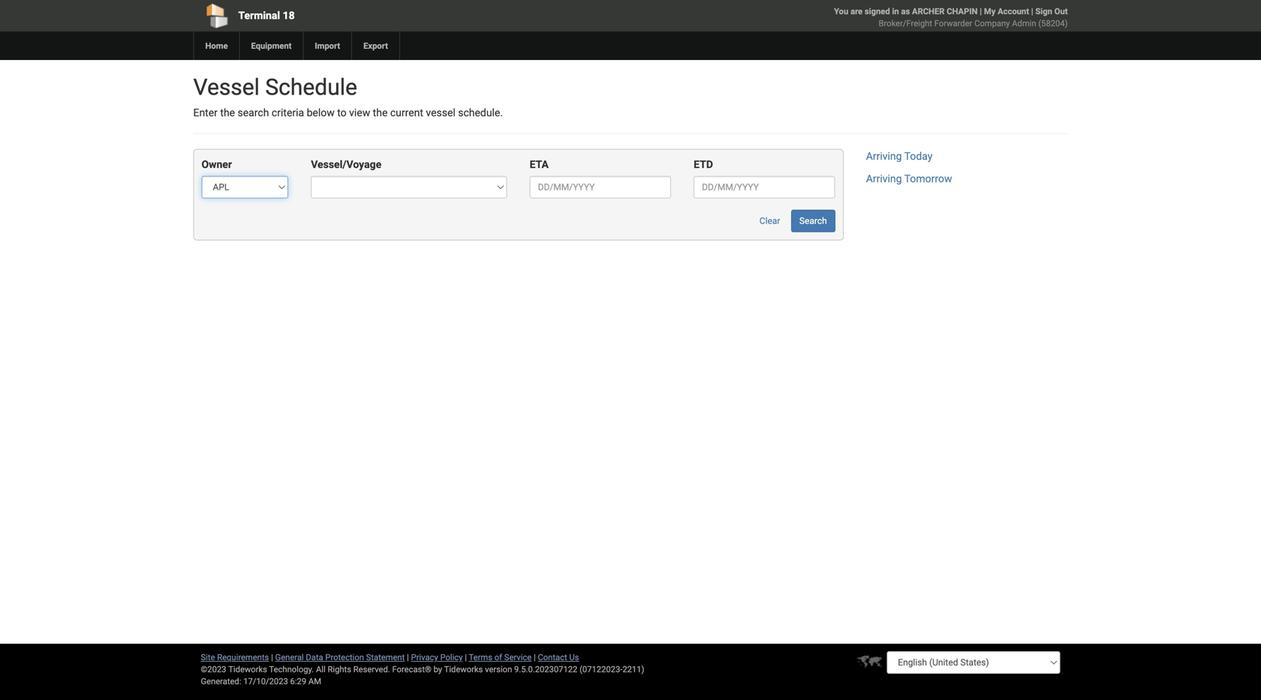 Task type: describe. For each thing, give the bounding box(es) containing it.
site requirements | general data protection statement | privacy policy | terms of service | contact us ©2023 tideworks technology. all rights reserved. forecast® by tideworks version 9.5.0.202307122 (07122023-2211) generated: 17/10/2023 6:29 am
[[201, 653, 645, 687]]

terms
[[469, 653, 493, 663]]

(58204)
[[1039, 18, 1069, 28]]

| left general at the bottom left
[[271, 653, 273, 663]]

us
[[570, 653, 579, 663]]

18
[[283, 9, 295, 22]]

terms of service link
[[469, 653, 532, 663]]

search
[[238, 107, 269, 119]]

arriving today
[[867, 150, 933, 163]]

you
[[835, 6, 849, 16]]

schedule.
[[458, 107, 503, 119]]

my account link
[[985, 6, 1030, 16]]

(07122023-
[[580, 665, 623, 675]]

2 the from the left
[[373, 107, 388, 119]]

site requirements link
[[201, 653, 269, 663]]

company
[[975, 18, 1011, 28]]

schedule
[[265, 74, 357, 101]]

6:29
[[290, 677, 307, 687]]

vessel schedule enter the search criteria below to view the current vessel schedule.
[[193, 74, 503, 119]]

home
[[205, 41, 228, 51]]

vessel
[[193, 74, 260, 101]]

account
[[998, 6, 1030, 16]]

admin
[[1013, 18, 1037, 28]]

arriving tomorrow
[[867, 173, 953, 185]]

9.5.0.202307122
[[515, 665, 578, 675]]

are
[[851, 6, 863, 16]]

rights
[[328, 665, 352, 675]]

my
[[985, 6, 996, 16]]

terminal 18 link
[[193, 0, 545, 32]]

generated:
[[201, 677, 241, 687]]

protection
[[326, 653, 364, 663]]

terminal 18
[[238, 9, 295, 22]]

general data protection statement link
[[275, 653, 405, 663]]

search
[[800, 216, 828, 226]]

current
[[390, 107, 424, 119]]

all
[[316, 665, 326, 675]]

| left sign
[[1032, 6, 1034, 16]]

statement
[[366, 653, 405, 663]]

to
[[337, 107, 347, 119]]

privacy
[[411, 653, 438, 663]]

| left my at the right top of page
[[980, 6, 983, 16]]

of
[[495, 653, 503, 663]]

clear
[[760, 216, 781, 226]]

17/10/2023
[[244, 677, 288, 687]]

archer
[[913, 6, 945, 16]]

in
[[893, 6, 900, 16]]

equipment link
[[239, 32, 303, 60]]

as
[[902, 6, 911, 16]]

technology.
[[269, 665, 314, 675]]

forecast®
[[392, 665, 432, 675]]

privacy policy link
[[411, 653, 463, 663]]

equipment
[[251, 41, 292, 51]]

1 the from the left
[[220, 107, 235, 119]]

export link
[[352, 32, 400, 60]]



Task type: locate. For each thing, give the bounding box(es) containing it.
policy
[[441, 653, 463, 663]]

data
[[306, 653, 323, 663]]

arriving today link
[[867, 150, 933, 163]]

service
[[505, 653, 532, 663]]

eta
[[530, 158, 549, 171]]

view
[[349, 107, 370, 119]]

out
[[1055, 6, 1069, 16]]

ETD text field
[[694, 176, 836, 199]]

signed
[[865, 6, 891, 16]]

search button
[[792, 210, 836, 232]]

today
[[905, 150, 933, 163]]

forwarder
[[935, 18, 973, 28]]

1 vertical spatial arriving
[[867, 173, 903, 185]]

| up the forecast®
[[407, 653, 409, 663]]

vessel
[[426, 107, 456, 119]]

etd
[[694, 158, 714, 171]]

broker/freight
[[879, 18, 933, 28]]

the right view
[[373, 107, 388, 119]]

| up 9.5.0.202307122 at the bottom left of the page
[[534, 653, 536, 663]]

1 horizontal spatial the
[[373, 107, 388, 119]]

0 horizontal spatial the
[[220, 107, 235, 119]]

tideworks
[[444, 665, 483, 675]]

arriving for arriving tomorrow
[[867, 173, 903, 185]]

0 vertical spatial arriving
[[867, 150, 903, 163]]

import link
[[303, 32, 352, 60]]

1 arriving from the top
[[867, 150, 903, 163]]

requirements
[[217, 653, 269, 663]]

tomorrow
[[905, 173, 953, 185]]

below
[[307, 107, 335, 119]]

©2023 tideworks
[[201, 665, 267, 675]]

contact
[[538, 653, 568, 663]]

the
[[220, 107, 235, 119], [373, 107, 388, 119]]

terminal
[[238, 9, 280, 22]]

chapin
[[947, 6, 978, 16]]

the right enter
[[220, 107, 235, 119]]

2211)
[[623, 665, 645, 675]]

version
[[485, 665, 512, 675]]

sign out link
[[1036, 6, 1069, 16]]

arriving
[[867, 150, 903, 163], [867, 173, 903, 185]]

import
[[315, 41, 340, 51]]

you are signed in as archer chapin | my account | sign out broker/freight forwarder company admin (58204)
[[835, 6, 1069, 28]]

|
[[980, 6, 983, 16], [1032, 6, 1034, 16], [271, 653, 273, 663], [407, 653, 409, 663], [465, 653, 467, 663], [534, 653, 536, 663]]

criteria
[[272, 107, 304, 119]]

vessel/voyage
[[311, 158, 382, 171]]

| up tideworks
[[465, 653, 467, 663]]

by
[[434, 665, 442, 675]]

home link
[[193, 32, 239, 60]]

arriving down arriving today
[[867, 173, 903, 185]]

sign
[[1036, 6, 1053, 16]]

enter
[[193, 107, 218, 119]]

arriving up arriving tomorrow link
[[867, 150, 903, 163]]

ETA text field
[[530, 176, 672, 199]]

am
[[309, 677, 321, 687]]

export
[[364, 41, 388, 51]]

site
[[201, 653, 215, 663]]

owner
[[202, 158, 232, 171]]

general
[[275, 653, 304, 663]]

reserved.
[[354, 665, 390, 675]]

clear button
[[752, 210, 789, 232]]

2 arriving from the top
[[867, 173, 903, 185]]

arriving tomorrow link
[[867, 173, 953, 185]]

contact us link
[[538, 653, 579, 663]]

arriving for arriving today
[[867, 150, 903, 163]]



Task type: vqa. For each thing, say whether or not it's contained in the screenshot.
SAILED link at right
no



